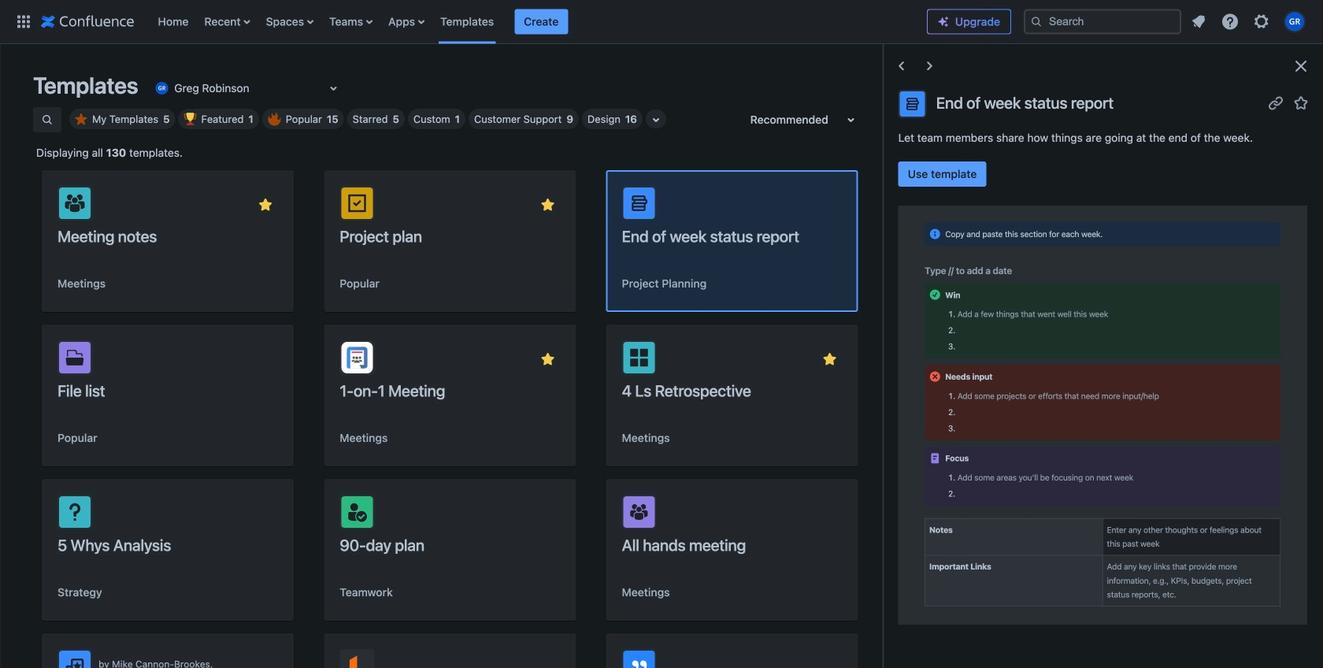 Task type: vqa. For each thing, say whether or not it's contained in the screenshot.
list item
yes



Task type: locate. For each thing, give the bounding box(es) containing it.
unstar 4 ls retrospective image
[[821, 350, 840, 369]]

confluence image
[[41, 12, 134, 31], [41, 12, 134, 31]]

None search field
[[1024, 9, 1182, 34]]

1 vertical spatial share link image
[[513, 350, 532, 369]]

open search bar image
[[41, 113, 54, 126]]

appswitcher icon image
[[14, 12, 33, 31]]

notification icon image
[[1190, 12, 1209, 31]]

0 vertical spatial share link image
[[1267, 93, 1286, 112]]

global element
[[9, 0, 927, 44]]

share link image left "unstar 1-on-1 meeting" icon
[[513, 350, 532, 369]]

group
[[899, 162, 987, 187]]

list item
[[515, 9, 568, 34]]

1 horizontal spatial share link image
[[1267, 93, 1286, 112]]

1 horizontal spatial list
[[1185, 7, 1314, 36]]

share link image left star end of week status report icon
[[1267, 93, 1286, 112]]

open image
[[324, 79, 343, 98]]

banner
[[0, 0, 1324, 44]]

0 horizontal spatial list
[[150, 0, 927, 44]]

list
[[150, 0, 927, 44], [1185, 7, 1314, 36]]

None text field
[[152, 80, 155, 96]]

settings icon image
[[1253, 12, 1272, 31]]

next template image
[[921, 57, 940, 76]]

close image
[[1292, 57, 1311, 76]]

share link image
[[1267, 93, 1286, 112], [513, 350, 532, 369]]



Task type: describe. For each thing, give the bounding box(es) containing it.
list item inside global element
[[515, 9, 568, 34]]

unstar 1-on-1 meeting image
[[538, 350, 557, 369]]

unstar project plan image
[[538, 195, 557, 214]]

Search field
[[1024, 9, 1182, 34]]

help icon image
[[1221, 12, 1240, 31]]

list for premium image
[[1185, 7, 1314, 36]]

search image
[[1031, 15, 1043, 28]]

unstar meeting notes image
[[256, 195, 275, 214]]

0 horizontal spatial share link image
[[513, 350, 532, 369]]

previous template image
[[892, 57, 911, 76]]

premium image
[[938, 15, 950, 28]]

more categories image
[[647, 110, 666, 129]]

list for appswitcher icon
[[150, 0, 927, 44]]

star end of week status report image
[[1292, 93, 1311, 112]]



